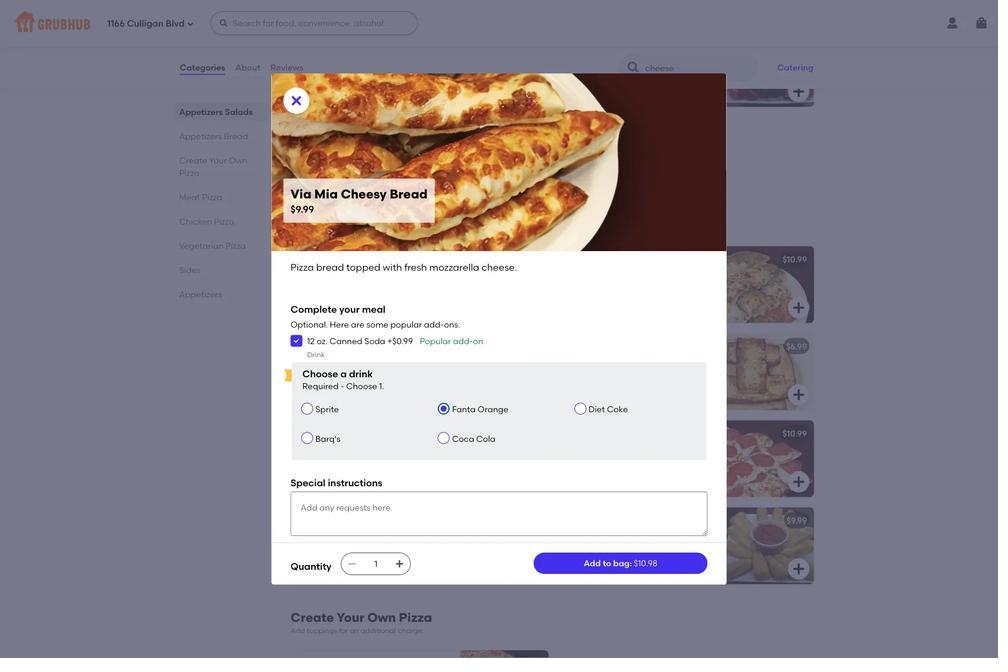 Task type: vqa. For each thing, say whether or not it's contained in the screenshot.
the time associated with On
no



Task type: locate. For each thing, give the bounding box(es) containing it.
0 vertical spatial $10.99
[[783, 255, 808, 265]]

appetizers bread down appetizers salads
[[179, 131, 248, 141]]

2 horizontal spatial olives,
[[636, 67, 660, 77]]

0 horizontal spatial choose
[[303, 368, 338, 380]]

via left garden on the right
[[566, 38, 579, 48]]

mia up carrots,
[[316, 125, 331, 135]]

0 horizontal spatial special
[[291, 477, 326, 489]]

, inside the , artichoke hearts, olives, cucumber, pepperoncini and carrots.
[[672, 55, 675, 65]]

mia for via mia greek bread
[[316, 429, 331, 439]]

. up $10.98
[[640, 545, 642, 555]]

1 vertical spatial add
[[291, 627, 305, 636]]

olives, inside lettuce, cherry tomatoes, onion, olives, cucumber, artichoke hearts, carrots, pepperoncini and feta .
[[300, 154, 325, 164]]

create inside create your own pizza add toppings for an additional charge.
[[291, 611, 334, 626]]

meat
[[179, 192, 200, 202]]

create
[[179, 155, 207, 165], [291, 611, 334, 626]]

lettuce, down via mia garden salad
[[566, 55, 599, 65]]

own
[[229, 155, 248, 165], [368, 611, 396, 626]]

olives, down lettuce, tomatoes, cheese
[[636, 67, 660, 77]]

svg image for mozzarella sticks image
[[792, 563, 806, 577]]

1 horizontal spatial your
[[337, 611, 365, 626]]

0 horizontal spatial own
[[229, 155, 248, 165]]

topped down garlic
[[671, 371, 701, 381]]

0 vertical spatial pepperoncini
[[360, 67, 413, 77]]

0 vertical spatial tomatoes,
[[601, 55, 642, 65]]

artichoke inside the , artichoke hearts, olives, cucumber, pepperoncini and carrots.
[[566, 67, 604, 77]]

create for create your own pizza add toppings for an additional charge.
[[291, 611, 334, 626]]

1.
[[379, 381, 384, 391]]

feta inside pizza bread dusted with via mia feta cheese and via mia seasoning.
[[429, 446, 445, 456]]

, bacon and ranch.
[[300, 545, 423, 567]]

soda
[[365, 336, 386, 346]]

hearts, down onion,
[[412, 154, 439, 164]]

tomatoes,
[[601, 55, 642, 65], [363, 142, 404, 152]]

cheesy inside via mia cheesy bread $9.99
[[341, 187, 387, 202]]

cucumber, right search icon
[[662, 67, 705, 77]]

cheesy down 'cherry' on the left
[[341, 187, 387, 202]]

1 horizontal spatial add
[[584, 558, 601, 569]]

fresh for .
[[665, 533, 685, 543]]

$10.99
[[783, 255, 808, 265], [783, 429, 808, 439]]

1 horizontal spatial hearts,
[[606, 67, 634, 77]]

add-
[[424, 319, 444, 329], [453, 336, 473, 346]]

via down french
[[610, 371, 623, 381]]

mia left garden on the right
[[581, 38, 596, 48]]

sticks
[[341, 342, 365, 352]]

bread down onion,
[[390, 187, 428, 202]]

1 horizontal spatial carrots.
[[639, 79, 670, 89]]

appetizers down appetizers salads
[[179, 131, 222, 141]]

1 vertical spatial cheesy
[[333, 255, 363, 265]]

0 vertical spatial greek
[[333, 125, 357, 135]]

dusted
[[349, 446, 377, 456]]

via mia greek salad image
[[460, 117, 549, 194]]

0 vertical spatial .
[[329, 178, 331, 188]]

salad up search icon
[[631, 38, 655, 48]]

Special instructions text field
[[291, 492, 708, 536]]

0 vertical spatial create
[[179, 155, 207, 165]]

2 horizontal spatial ,
[[672, 55, 675, 65]]

add- up popular
[[424, 319, 444, 329]]

popular
[[420, 336, 451, 346]]

2 vertical spatial pepperoncini
[[333, 166, 387, 176]]

0 vertical spatial add
[[584, 558, 601, 569]]

via inside via mia cheesy bread $9.99
[[291, 187, 312, 202]]

own up additional
[[368, 611, 396, 626]]

0 horizontal spatial carrots.
[[300, 79, 331, 89]]

pizza bread topped with fresh mozzarella for , bacon and ranch.
[[300, 533, 419, 555]]

your
[[209, 155, 227, 165], [337, 611, 365, 626]]

, inside the , olives, pepperoncini and carrots.
[[329, 67, 331, 77]]

artichoke down lettuce, tomatoes, cheese
[[566, 67, 604, 77]]

0 horizontal spatial create
[[179, 155, 207, 165]]

search icon image
[[627, 60, 641, 75]]

sides
[[179, 265, 201, 275]]

are
[[351, 319, 365, 329]]

cheesy up your
[[333, 255, 363, 265]]

bread down barq's
[[322, 446, 347, 456]]

create your own pizza tab
[[179, 154, 262, 179]]

pepperoncini down lettuce, tomatoes, cheese
[[566, 79, 619, 89]]

1 vertical spatial feta
[[429, 446, 445, 456]]

pizza bread, topped with mozarella cheese and sliced jalapeno peppers.
[[300, 358, 447, 381]]

cheese.
[[482, 262, 517, 273]]

salad right chef
[[354, 38, 378, 48]]

lettuce, for lettuce, cherry tomatoes, onion, olives, cucumber, artichoke hearts, carrots, pepperoncini and feta .
[[300, 142, 333, 152]]

1 horizontal spatial feta
[[429, 446, 445, 456]]

vegetarian
[[179, 241, 224, 251]]

lettuce, up carrots,
[[300, 142, 333, 152]]

0 horizontal spatial tomatoes,
[[363, 142, 404, 152]]

via mia chef salad image
[[460, 30, 549, 107]]

0 horizontal spatial olives,
[[300, 154, 325, 164]]

cheese up required
[[300, 371, 329, 381]]

cucumber,
[[662, 67, 705, 77], [327, 154, 370, 164]]

1 vertical spatial own
[[368, 611, 396, 626]]

svg image for via mia garden salad image
[[792, 85, 806, 99]]

bread down the salads
[[224, 131, 248, 141]]

mia down carrots,
[[315, 187, 338, 202]]

pepperoni.
[[660, 458, 704, 468]]

mia left pesto on the top right of the page
[[581, 255, 596, 265]]

greek
[[333, 125, 357, 135], [333, 429, 357, 439]]

salad up 'cherry' on the left
[[359, 125, 383, 135]]

pizza bread topped with fresh mozzarella for and pepperoni.
[[566, 446, 685, 468]]

0 horizontal spatial .
[[329, 178, 331, 188]]

mia for via mia greek salad
[[316, 125, 331, 135]]

your up an
[[337, 611, 365, 626]]

tomatoes, inside lettuce, cherry tomatoes, onion, olives, cucumber, artichoke hearts, carrots, pepperoncini and feta .
[[363, 142, 404, 152]]

hearts,
[[606, 67, 634, 77], [412, 154, 439, 164]]

your
[[340, 304, 360, 315]]

2 greek from the top
[[333, 429, 357, 439]]

topped up cheese .
[[614, 533, 644, 543]]

0 vertical spatial add-
[[424, 319, 444, 329]]

mia left chef
[[316, 38, 331, 48]]

mia
[[316, 38, 331, 48], [581, 38, 596, 48], [316, 125, 331, 135], [315, 187, 338, 202], [316, 255, 331, 265], [581, 255, 596, 265], [625, 371, 640, 381], [316, 429, 331, 439], [412, 446, 427, 456], [364, 458, 379, 468]]

and inside the , artichoke hearts, olives, cucumber, pepperoncini and carrots.
[[621, 79, 637, 89]]

blvd
[[166, 18, 185, 29]]

1 horizontal spatial own
[[368, 611, 396, 626]]

via for via mia cheesy bread $9.99
[[291, 187, 312, 202]]

$10.99 for pizza bread topped with fresh mozzarella
[[783, 429, 808, 439]]

reviews
[[271, 62, 304, 73]]

svg image for "via mia greek salad" image
[[527, 172, 541, 186]]

greek up the dusted
[[333, 429, 357, 439]]

cheese inside pizza bread dusted with via mia feta cheese and via mia seasoning.
[[300, 458, 329, 468]]

Input item quantity number field
[[363, 554, 389, 575]]

via left pesto on the top right of the page
[[566, 255, 579, 265]]

0 vertical spatial lettuce,
[[566, 55, 599, 65]]

mia down sprite
[[316, 429, 331, 439]]

1 vertical spatial create
[[291, 611, 334, 626]]

add inside create your own pizza add toppings for an additional charge.
[[291, 627, 305, 636]]

1 horizontal spatial lettuce,
[[566, 55, 599, 65]]

appetizers bread tab
[[179, 130, 262, 142]]

jalapeno
[[300, 342, 339, 352]]

add left toppings
[[291, 627, 305, 636]]

carrots. down search icon
[[639, 79, 670, 89]]

. inside lettuce, cherry tomatoes, onion, olives, cucumber, artichoke hearts, carrots, pepperoncini and feta .
[[329, 178, 331, 188]]

topped up , bacon and ranch. at the left of the page
[[349, 533, 378, 543]]

0 horizontal spatial cucumber,
[[327, 154, 370, 164]]

via up complete
[[300, 255, 314, 265]]

own inside create your own pizza
[[229, 155, 248, 165]]

an
[[350, 627, 359, 636]]

0 vertical spatial your
[[209, 155, 227, 165]]

via inside 1/2 loaf french bread. special garlic sauce and via mia spices, topped with mozzarella
[[610, 371, 623, 381]]

0 vertical spatial own
[[229, 155, 248, 165]]

appetizers tab
[[179, 288, 262, 301]]

1 carrots. from the left
[[300, 79, 331, 89]]

1 $10.99 from the top
[[783, 255, 808, 265]]

cheese .
[[611, 545, 642, 555]]

own for create your own pizza
[[229, 155, 248, 165]]

cheese pizza image
[[460, 651, 549, 659]]

and inside 1/2 loaf french bread. special garlic sauce and via mia spices, topped with mozzarella
[[592, 371, 608, 381]]

and inside pizza bread, topped with mozarella cheese and sliced jalapeno peppers.
[[331, 371, 347, 381]]

chicken
[[179, 216, 212, 226]]

pizza bread topped with fresh mozzarella
[[300, 271, 419, 293], [566, 446, 685, 468], [300, 533, 419, 555], [566, 533, 685, 555]]

add left to
[[584, 558, 601, 569]]

reviews button
[[270, 46, 304, 89]]

create inside create your own pizza
[[179, 155, 207, 165]]

1 vertical spatial hearts,
[[412, 154, 439, 164]]

1 horizontal spatial artichoke
[[566, 67, 604, 77]]

carrots. inside the , olives, pepperoncini and carrots.
[[300, 79, 331, 89]]

topped up sliced
[[351, 358, 381, 369]]

carrots.
[[300, 79, 331, 89], [639, 79, 670, 89]]

1 vertical spatial .
[[640, 545, 642, 555]]

mia inside via mia cheesy bread $9.99
[[315, 187, 338, 202]]

via mia garden salad image
[[726, 30, 815, 107]]

1 vertical spatial cucumber,
[[327, 154, 370, 164]]

1 horizontal spatial .
[[640, 545, 642, 555]]

ons.
[[444, 319, 460, 329]]

with inside 1/2 loaf french bread. special garlic sauce and via mia spices, topped with mozzarella
[[566, 383, 583, 393]]

via for via mia cheesy bread
[[300, 255, 314, 265]]

0 vertical spatial feta
[[407, 166, 423, 176]]

pizza bread topped with fresh mozzarella up the 'bag:'
[[566, 533, 685, 555]]

1 vertical spatial greek
[[333, 429, 357, 439]]

choose a drink required - choose 1.
[[303, 368, 384, 391]]

via mia pesto bread image
[[726, 247, 815, 324]]

1/2
[[566, 358, 578, 369]]

your down 'appetizers bread' tab at the top left
[[209, 155, 227, 165]]

cheesy
[[341, 187, 387, 202], [333, 255, 363, 265]]

greek up 'cherry' on the left
[[333, 125, 357, 135]]

choose up required
[[303, 368, 338, 380]]

appetizers up 'appetizers bread' tab at the top left
[[179, 107, 223, 117]]

tomatoes, left onion,
[[363, 142, 404, 152]]

mia up complete
[[316, 255, 331, 265]]

some
[[367, 319, 389, 329]]

catering
[[778, 62, 814, 73]]

olives, down chef
[[333, 67, 358, 77]]

$6.99
[[787, 342, 808, 352]]

french
[[597, 358, 625, 369]]

svg image
[[975, 16, 989, 30], [219, 18, 229, 28], [187, 20, 194, 28], [792, 301, 806, 315], [293, 338, 300, 345], [792, 388, 806, 402], [348, 559, 357, 569], [395, 559, 405, 569]]

cheese
[[644, 55, 672, 65], [300, 67, 329, 77], [300, 371, 329, 381], [300, 458, 329, 468], [611, 458, 640, 468], [346, 545, 375, 555], [611, 545, 640, 555]]

and inside the , olives, pepperoncini and carrots.
[[415, 67, 431, 77]]

0 vertical spatial cheesy
[[341, 187, 387, 202]]

1 greek from the top
[[333, 125, 357, 135]]

0 horizontal spatial appetizers bread
[[179, 131, 248, 141]]

sauce
[[566, 371, 590, 381]]

mozzarella up ranch.
[[300, 545, 344, 555]]

sliced
[[349, 371, 372, 381]]

bread down via mia cheesy bread $9.99
[[362, 219, 399, 234]]

, right search icon
[[672, 55, 675, 65]]

via down the dusted
[[349, 458, 362, 468]]

fresh for , bacon and ranch.
[[399, 533, 419, 543]]

create your own pizza
[[179, 155, 248, 178]]

topped up cheese and pepperoni.
[[614, 446, 644, 456]]

via for via mia garden salad
[[566, 38, 579, 48]]

bread inside pizza bread dusted with via mia feta cheese and via mia seasoning.
[[322, 446, 347, 456]]

$10.99 for via mia pesto bread
[[783, 255, 808, 265]]

on
[[473, 336, 484, 346]]

via for via mia greek salad
[[300, 125, 314, 135]]

via left barq's
[[300, 429, 314, 439]]

bread for via mia pesto bread
[[623, 255, 648, 265]]

salad for via mia greek salad
[[359, 125, 383, 135]]

via up reviews
[[300, 38, 314, 48]]

and inside lettuce, cherry tomatoes, onion, olives, cucumber, artichoke hearts, carrots, pepperoncini and feta .
[[389, 166, 405, 176]]

12
[[307, 336, 315, 346]]

pepperoncini down 'cherry' on the left
[[333, 166, 387, 176]]

appetizers bread
[[179, 131, 248, 141], [291, 219, 399, 234]]

bread right pesto on the top right of the page
[[623, 255, 648, 265]]

0 horizontal spatial ,
[[329, 67, 331, 77]]

additional
[[361, 627, 396, 636]]

pizza inside create your own pizza add toppings for an additional charge.
[[399, 611, 433, 626]]

cheesy for via mia cheesy bread $9.99
[[341, 187, 387, 202]]

bacon
[[379, 545, 405, 555]]

catering button
[[773, 55, 820, 81]]

appetizers salads tab
[[179, 106, 262, 118]]

special up spices, at the bottom right of the page
[[655, 358, 685, 369]]

svg image for 'bacon ranch sticks' image
[[527, 563, 541, 577]]

1 vertical spatial artichoke
[[372, 154, 410, 164]]

0 horizontal spatial your
[[209, 155, 227, 165]]

1 horizontal spatial tomatoes,
[[601, 55, 642, 65]]

bag:
[[614, 558, 632, 569]]

pepperoncini
[[360, 67, 413, 77], [566, 79, 619, 89], [333, 166, 387, 176]]

$9.99
[[522, 38, 542, 48], [522, 125, 542, 135], [291, 203, 314, 215], [522, 255, 542, 265], [787, 516, 808, 526]]

via down carrots,
[[291, 187, 312, 202]]

, inside , bacon and ranch.
[[375, 545, 377, 555]]

create down 'appetizers bread' tab at the top left
[[179, 155, 207, 165]]

tomatoes, down garden on the right
[[601, 55, 642, 65]]

0 vertical spatial cucumber,
[[662, 67, 705, 77]]

mozzarella sticks image
[[726, 508, 815, 585]]

bread up , bacon and ranch. at the left of the page
[[322, 533, 347, 543]]

bacon ranch sticks image
[[460, 508, 549, 585]]

$8.99
[[787, 38, 808, 48]]

lettuce, inside lettuce, cherry tomatoes, onion, olives, cucumber, artichoke hearts, carrots, pepperoncini and feta .
[[300, 142, 333, 152]]

popular add-on
[[420, 336, 484, 346]]

appetizers
[[179, 107, 223, 117], [179, 131, 222, 141], [291, 219, 359, 234], [179, 289, 222, 299]]

cherry
[[335, 142, 361, 152]]

2 $10.99 from the top
[[783, 429, 808, 439]]

salad
[[354, 38, 378, 48], [631, 38, 655, 48], [359, 125, 383, 135]]

bread
[[316, 262, 344, 273], [322, 271, 347, 281], [322, 446, 347, 456], [588, 446, 612, 456], [322, 533, 347, 543], [588, 533, 612, 543]]

0 horizontal spatial hearts,
[[412, 154, 439, 164]]

1 horizontal spatial choose
[[346, 381, 377, 391]]

your inside create your own pizza add toppings for an additional charge.
[[337, 611, 365, 626]]

add- down ons.
[[453, 336, 473, 346]]

with inside pizza bread, topped with mozarella cheese and sliced jalapeno peppers.
[[383, 358, 399, 369]]

own down 'appetizers bread' tab at the top left
[[229, 155, 248, 165]]

quantity
[[291, 561, 332, 572]]

0 vertical spatial artichoke
[[566, 67, 604, 77]]

1 horizontal spatial ,
[[375, 545, 377, 555]]

0 horizontal spatial lettuce,
[[300, 142, 333, 152]]

fresh for and pepperoni.
[[665, 446, 685, 456]]

0 vertical spatial special
[[655, 358, 685, 369]]

with
[[383, 262, 402, 273], [380, 271, 397, 281], [383, 358, 399, 369], [566, 383, 583, 393], [379, 446, 396, 456], [646, 446, 663, 456], [380, 533, 397, 543], [646, 533, 663, 543]]

1 vertical spatial tomatoes,
[[363, 142, 404, 152]]

mia down bread.
[[625, 371, 640, 381]]

pizza bread topped with fresh mozzarella down coke at the bottom right of the page
[[566, 446, 685, 468]]

your inside create your own pizza
[[209, 155, 227, 165]]

1 vertical spatial ,
[[329, 67, 331, 77]]

1 horizontal spatial appetizers bread
[[291, 219, 399, 234]]

bread up meal
[[365, 255, 390, 265]]

own inside create your own pizza add toppings for an additional charge.
[[368, 611, 396, 626]]

create up toppings
[[291, 611, 334, 626]]

. down carrots,
[[329, 178, 331, 188]]

cheese and pepperoni.
[[611, 458, 704, 468]]

1 horizontal spatial special
[[655, 358, 685, 369]]

0 horizontal spatial add
[[291, 627, 305, 636]]

1 horizontal spatial olives,
[[333, 67, 358, 77]]

mozzarella up diet coke
[[585, 383, 628, 393]]

1 vertical spatial your
[[337, 611, 365, 626]]

1 horizontal spatial add-
[[453, 336, 473, 346]]

1 horizontal spatial cucumber,
[[662, 67, 705, 77]]

topped
[[347, 262, 381, 273], [349, 271, 378, 281], [351, 358, 381, 369], [671, 371, 701, 381], [614, 446, 644, 456], [349, 533, 378, 543], [614, 533, 644, 543]]

pizza inside pizza bread, topped with mozarella cheese and sliced jalapeno peppers.
[[300, 358, 320, 369]]

hearts, down lettuce, tomatoes, cheese
[[606, 67, 634, 77]]

your for create your own pizza
[[209, 155, 227, 165]]

pepperoncini inside the , artichoke hearts, olives, cucumber, pepperoncini and carrots.
[[566, 79, 619, 89]]

artichoke
[[566, 67, 604, 77], [372, 154, 410, 164]]

1 horizontal spatial create
[[291, 611, 334, 626]]

1 vertical spatial lettuce,
[[300, 142, 333, 152]]

jalapeno sticks image
[[460, 334, 549, 411]]

artichoke down onion,
[[372, 154, 410, 164]]

salad for via mia garden salad
[[631, 38, 655, 48]]

$9.99 for via mia chef salad
[[522, 38, 542, 48]]

pepperoni sticks image
[[726, 421, 815, 498]]

1 vertical spatial special
[[291, 477, 326, 489]]

0 horizontal spatial artichoke
[[372, 154, 410, 164]]

cheese down via mia chef salad on the top left of page
[[300, 67, 329, 77]]

1 vertical spatial $10.99
[[783, 429, 808, 439]]

feta
[[407, 166, 423, 176], [429, 446, 445, 456]]

drink
[[349, 368, 373, 380]]

chicken pizza tab
[[179, 215, 262, 228]]

cheese down barq's
[[300, 458, 329, 468]]

bread up to
[[588, 533, 612, 543]]

, left bacon
[[375, 545, 377, 555]]

via for via mia pesto bread
[[566, 255, 579, 265]]

bread inside via mia cheesy bread $9.99
[[390, 187, 428, 202]]

$0.99
[[393, 336, 413, 346]]

0 vertical spatial hearts,
[[606, 67, 634, 77]]

0 vertical spatial ,
[[672, 55, 675, 65]]

0 horizontal spatial add-
[[424, 319, 444, 329]]

12 oz. canned soda + $0.99
[[307, 336, 413, 346]]

special left instructions
[[291, 477, 326, 489]]

bread for via mia greek bread
[[359, 429, 384, 439]]

0 horizontal spatial feta
[[407, 166, 423, 176]]

for
[[339, 627, 348, 636]]

hearts, inside the , artichoke hearts, olives, cucumber, pepperoncini and carrots.
[[606, 67, 634, 77]]

appetizers bread down via mia cheesy bread $9.99
[[291, 219, 399, 234]]

$9.99 inside via mia cheesy bread $9.99
[[291, 203, 314, 215]]

2 vertical spatial ,
[[375, 545, 377, 555]]

svg image
[[527, 85, 541, 99], [792, 85, 806, 99], [290, 94, 304, 108], [527, 172, 541, 186], [792, 475, 806, 490], [527, 563, 541, 577], [792, 563, 806, 577]]

pizza bread topped with fresh mozzarella up ranch.
[[300, 533, 419, 555]]

coca
[[452, 434, 475, 444]]

sides tab
[[179, 264, 262, 276]]

lettuce, for lettuce, tomatoes, cheese
[[566, 55, 599, 65]]

carrots. down reviews
[[300, 79, 331, 89]]

1/2 loaf french bread. special garlic sauce and via mia spices, topped with mozzarella
[[566, 358, 710, 393]]

choose down sliced
[[346, 381, 377, 391]]

.
[[329, 178, 331, 188], [640, 545, 642, 555]]

required
[[303, 381, 339, 391]]

2 carrots. from the left
[[639, 79, 670, 89]]

via up carrots,
[[300, 125, 314, 135]]

via for via mia greek bread
[[300, 429, 314, 439]]

and inside , bacon and ranch.
[[407, 545, 423, 555]]

1 vertical spatial pepperoncini
[[566, 79, 619, 89]]

bread up the dusted
[[359, 429, 384, 439]]

0 vertical spatial appetizers bread
[[179, 131, 248, 141]]



Task type: describe. For each thing, give the bounding box(es) containing it.
mia for via mia garden salad
[[581, 38, 596, 48]]

mozzarella up to
[[566, 545, 609, 555]]

salad for via mia chef salad
[[354, 38, 378, 48]]

vegetarian pizza tab
[[179, 239, 262, 252]]

via up the seasoning.
[[397, 446, 410, 456]]

-
[[341, 381, 344, 391]]

garlic
[[687, 358, 710, 369]]

a
[[341, 368, 347, 380]]

bread for via mia cheesy bread $9.99
[[390, 187, 428, 202]]

mia for via mia cheesy bread
[[316, 255, 331, 265]]

special instructions
[[291, 477, 383, 489]]

0 vertical spatial choose
[[303, 368, 338, 380]]

culligan
[[127, 18, 164, 29]]

cheese inside pizza bread, topped with mozarella cheese and sliced jalapeno peppers.
[[300, 371, 329, 381]]

pepperoncini inside lettuce, cherry tomatoes, onion, olives, cucumber, artichoke hearts, carrots, pepperoncini and feta .
[[333, 166, 387, 176]]

lettuce, cherry tomatoes, onion, olives, cucumber, artichoke hearts, carrots, pepperoncini and feta .
[[300, 142, 439, 188]]

fanta
[[452, 405, 476, 415]]

categories button
[[179, 46, 226, 89]]

appetizers down sides
[[179, 289, 222, 299]]

Search Via Mia Pizza search field
[[645, 62, 735, 74]]

mia for via mia pesto bread
[[581, 255, 596, 265]]

greek for bread
[[333, 429, 357, 439]]

oz.
[[317, 336, 328, 346]]

, for cucumber,
[[672, 55, 675, 65]]

carrots,
[[300, 166, 331, 176]]

artichoke inside lettuce, cherry tomatoes, onion, olives, cucumber, artichoke hearts, carrots, pepperoncini and feta .
[[372, 154, 410, 164]]

own for create your own pizza add toppings for an additional charge.
[[368, 611, 396, 626]]

via for via mia chef salad
[[300, 38, 314, 48]]

meat pizza tab
[[179, 191, 262, 203]]

mia up the seasoning.
[[412, 446, 427, 456]]

sprite
[[316, 405, 339, 415]]

cheese left bacon
[[346, 545, 375, 555]]

cheesy for via mia cheesy bread
[[333, 255, 363, 265]]

hearts, inside lettuce, cherry tomatoes, onion, olives, cucumber, artichoke hearts, carrots, pepperoncini and feta .
[[412, 154, 439, 164]]

appetizers bread inside tab
[[179, 131, 248, 141]]

pizza bread topped with fresh mozzarella down 'via mia cheesy bread' on the top of page
[[300, 271, 419, 293]]

via mia greek bread image
[[460, 421, 549, 498]]

, for carrots.
[[329, 67, 331, 77]]

main navigation navigation
[[0, 0, 999, 46]]

, olives, pepperoncini and carrots.
[[300, 67, 431, 89]]

jalapeno sticks
[[300, 342, 365, 352]]

coca cola
[[452, 434, 496, 444]]

jalapeno
[[374, 371, 410, 381]]

loaf
[[580, 358, 595, 369]]

bread for via mia cheesy bread
[[365, 255, 390, 265]]

orange
[[478, 405, 509, 415]]

topped inside pizza bread, topped with mozarella cheese and sliced jalapeno peppers.
[[351, 358, 381, 369]]

bread down diet
[[588, 446, 612, 456]]

and inside pizza bread dusted with via mia feta cheese and via mia seasoning.
[[331, 458, 347, 468]]

topped inside 1/2 loaf french bread. special garlic sauce and via mia spices, topped with mozzarella
[[671, 371, 701, 381]]

mozzarella inside 1/2 loaf french bread. special garlic sauce and via mia spices, topped with mozzarella
[[585, 383, 628, 393]]

ranch.
[[300, 557, 326, 567]]

pizza bread topped with fresh mozzarella cheese.
[[291, 262, 517, 273]]

add to bag: $10.98
[[584, 558, 658, 569]]

svg image for pepperoni sticks image
[[792, 475, 806, 490]]

olives, inside the , olives, pepperoncini and carrots.
[[333, 67, 358, 77]]

appetizers inside 'tab'
[[179, 107, 223, 117]]

mia down the dusted
[[364, 458, 379, 468]]

bread,
[[322, 358, 349, 369]]

pizza bread dusted with via mia feta cheese and via mia seasoning.
[[300, 446, 445, 468]]

meat pizza
[[179, 192, 222, 202]]

pepperoncini inside the , olives, pepperoncini and carrots.
[[360, 67, 413, 77]]

chicken pizza
[[179, 216, 234, 226]]

topped down 'via mia cheesy bread' on the top of page
[[349, 271, 378, 281]]

charge.
[[398, 627, 424, 636]]

your for create your own pizza add toppings for an additional charge.
[[337, 611, 365, 626]]

$10.98
[[634, 558, 658, 569]]

lettuce, tomatoes, cheese
[[566, 55, 672, 65]]

instructions
[[328, 477, 383, 489]]

bread down 'via mia cheesy bread' on the top of page
[[322, 271, 347, 281]]

drink
[[307, 350, 325, 359]]

bread.
[[627, 358, 653, 369]]

seasoning.
[[381, 458, 424, 468]]

mia for via mia chef salad
[[316, 38, 331, 48]]

create your own pizza add toppings for an additional charge.
[[291, 611, 433, 636]]

cucumber, inside the , artichoke hearts, olives, cucumber, pepperoncini and carrots.
[[662, 67, 705, 77]]

categories
[[180, 62, 225, 73]]

pizza inside tab
[[226, 241, 246, 251]]

fanta orange
[[452, 405, 509, 415]]

add- inside complete your meal optional. here are some popular add-ons.
[[424, 319, 444, 329]]

via mia cheesy bread image
[[460, 247, 549, 324]]

cheese up the 'bag:'
[[611, 545, 640, 555]]

appetizers up 'via mia cheesy bread' on the top of page
[[291, 219, 359, 234]]

pizza inside create your own pizza
[[179, 168, 200, 178]]

bread inside 'appetizers bread' tab
[[224, 131, 248, 141]]

$9.99 for via mia greek salad
[[522, 125, 542, 135]]

vegetarian pizza
[[179, 241, 246, 251]]

cheese right search icon
[[644, 55, 672, 65]]

chef
[[333, 38, 352, 48]]

via mia pesto bread
[[566, 255, 648, 265]]

pizza inside pizza bread dusted with via mia feta cheese and via mia seasoning.
[[300, 446, 320, 456]]

1 vertical spatial appetizers bread
[[291, 219, 399, 234]]

with inside pizza bread dusted with via mia feta cheese and via mia seasoning.
[[379, 446, 396, 456]]

garlic bread image
[[726, 334, 815, 411]]

carrots. inside the , artichoke hearts, olives, cucumber, pepperoncini and carrots.
[[639, 79, 670, 89]]

via mia cheesy bread
[[300, 255, 390, 265]]

mozzarella up complete
[[300, 283, 344, 293]]

cheese down coke at the bottom right of the page
[[611, 458, 640, 468]]

1 vertical spatial add-
[[453, 336, 473, 346]]

appetizers salads
[[179, 107, 253, 117]]

coke
[[607, 405, 628, 415]]

create for create your own pizza
[[179, 155, 207, 165]]

pesto
[[598, 255, 621, 265]]

meal
[[362, 304, 386, 315]]

pizza bread topped with fresh mozzarella for .
[[566, 533, 685, 555]]

1 vertical spatial choose
[[346, 381, 377, 391]]

here
[[330, 319, 349, 329]]

spices,
[[642, 371, 669, 381]]

garden
[[598, 38, 629, 48]]

onion,
[[406, 142, 430, 152]]

mozarella
[[401, 358, 441, 369]]

peppers.
[[412, 371, 447, 381]]

olives, inside the , artichoke hearts, olives, cucumber, pepperoncini and carrots.
[[636, 67, 660, 77]]

optional.
[[291, 319, 328, 329]]

mia for via mia cheesy bread $9.99
[[315, 187, 338, 202]]

toppings
[[307, 627, 337, 636]]

svg image for 'via mia chef salad' image
[[527, 85, 541, 99]]

about
[[235, 62, 261, 73]]

+
[[388, 336, 393, 346]]

diet coke
[[589, 405, 628, 415]]

to
[[603, 558, 612, 569]]

, artichoke hearts, olives, cucumber, pepperoncini and carrots.
[[566, 55, 705, 89]]

cola
[[477, 434, 496, 444]]

$9.99 for via mia cheesy bread
[[522, 255, 542, 265]]

via mia greek bread
[[300, 429, 384, 439]]

topped up meal
[[347, 262, 381, 273]]

greek for salad
[[333, 125, 357, 135]]

complete
[[291, 304, 337, 315]]

salads
[[225, 107, 253, 117]]

about button
[[235, 46, 261, 89]]

1166
[[107, 18, 125, 29]]

diet
[[589, 405, 605, 415]]

mozzarella left cheese.
[[430, 262, 480, 273]]

barq's
[[316, 434, 341, 444]]

mia inside 1/2 loaf french bread. special garlic sauce and via mia spices, topped with mozzarella
[[625, 371, 640, 381]]

cucumber, inside lettuce, cherry tomatoes, onion, olives, cucumber, artichoke hearts, carrots, pepperoncini and feta .
[[327, 154, 370, 164]]

via mia greek salad
[[300, 125, 383, 135]]

feta inside lettuce, cherry tomatoes, onion, olives, cucumber, artichoke hearts, carrots, pepperoncini and feta .
[[407, 166, 423, 176]]

special inside 1/2 loaf french bread. special garlic sauce and via mia spices, topped with mozzarella
[[655, 358, 685, 369]]

bread up complete
[[316, 262, 344, 273]]

mozzarella down diet
[[566, 458, 609, 468]]



